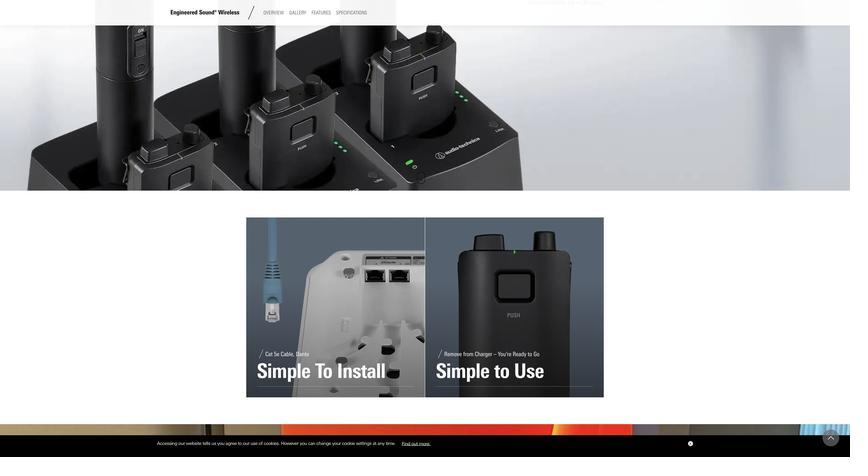 Task type: vqa. For each thing, say whether or not it's contained in the screenshot.
Asia):
no



Task type: describe. For each thing, give the bounding box(es) containing it.
cat 5e cable, dante
[[265, 351, 309, 358]]

however
[[281, 441, 299, 446]]

cookie
[[342, 441, 355, 446]]

specifications
[[336, 10, 367, 16]]

install
[[337, 359, 386, 383]]

2 you from the left
[[300, 441, 307, 446]]

sound®
[[199, 9, 217, 16]]

remove from charger – you're ready to go
[[445, 351, 540, 358]]

engineered sound® wireless
[[171, 9, 240, 16]]

cat
[[265, 351, 273, 358]]

any
[[378, 441, 385, 446]]

go
[[534, 351, 540, 358]]

accessing our website tells us you agree to our use of cookies. however you can change your cookie settings at any time.
[[157, 441, 397, 446]]

cable,
[[281, 351, 295, 358]]

from
[[464, 351, 474, 358]]

cross image
[[689, 443, 692, 445]]

more.
[[419, 441, 431, 446]]

1 horizontal spatial to
[[494, 359, 510, 383]]

your
[[332, 441, 341, 446]]

to
[[315, 359, 333, 383]]

you're
[[498, 351, 512, 358]]

simple to use
[[436, 359, 544, 383]]

ready
[[513, 351, 527, 358]]

overview
[[264, 10, 284, 16]]

simple for simple to install
[[257, 359, 311, 383]]

arrow up image
[[829, 435, 835, 441]]

at
[[373, 441, 377, 446]]

agree
[[226, 441, 237, 446]]



Task type: locate. For each thing, give the bounding box(es) containing it.
change
[[317, 441, 331, 446]]

engineered
[[171, 9, 198, 16]]

0 horizontal spatial our
[[178, 441, 185, 446]]

charger
[[475, 351, 493, 358]]

1 horizontal spatial simple
[[436, 359, 490, 383]]

website
[[186, 441, 202, 446]]

find out more. link
[[397, 438, 436, 449]]

0 horizontal spatial you
[[217, 441, 225, 446]]

features
[[312, 10, 331, 16]]

cookies.
[[264, 441, 280, 446]]

simple for simple to use
[[436, 359, 490, 383]]

settings
[[356, 441, 372, 446]]

–
[[494, 351, 497, 358]]

2 vertical spatial to
[[238, 441, 242, 446]]

time.
[[386, 441, 396, 446]]

simple down the from
[[436, 359, 490, 383]]

you
[[217, 441, 225, 446], [300, 441, 307, 446]]

our
[[178, 441, 185, 446], [243, 441, 250, 446]]

1 our from the left
[[178, 441, 185, 446]]

1 horizontal spatial our
[[243, 441, 250, 446]]

to
[[528, 351, 533, 358], [494, 359, 510, 383], [238, 441, 242, 446]]

0 horizontal spatial to
[[238, 441, 242, 446]]

to down you're
[[494, 359, 510, 383]]

1 you from the left
[[217, 441, 225, 446]]

0 horizontal spatial simple
[[257, 359, 311, 383]]

you left the can
[[300, 441, 307, 446]]

you right us at the bottom of page
[[217, 441, 225, 446]]

to right the agree
[[238, 441, 242, 446]]

divider line image
[[245, 6, 258, 19]]

to left go
[[528, 351, 533, 358]]

of
[[259, 441, 263, 446]]

use
[[514, 359, 544, 383]]

wireless
[[218, 9, 240, 16]]

accessing
[[157, 441, 177, 446]]

2 our from the left
[[243, 441, 250, 446]]

our left use
[[243, 441, 250, 446]]

simple to install
[[257, 359, 386, 383]]

our left the website
[[178, 441, 185, 446]]

5e
[[274, 351, 280, 358]]

use
[[251, 441, 258, 446]]

find out more.
[[402, 441, 431, 446]]

2 simple from the left
[[436, 359, 490, 383]]

audio-technica | engineered sound® wireless microphone system image
[[0, 425, 851, 457]]

find
[[402, 441, 411, 446]]

gallery
[[289, 10, 306, 16]]

1 horizontal spatial you
[[300, 441, 307, 446]]

0 vertical spatial to
[[528, 351, 533, 358]]

simple down cat 5e cable, dante
[[257, 359, 311, 383]]

dante
[[296, 351, 309, 358]]

us
[[212, 441, 216, 446]]

remove
[[445, 351, 462, 358]]

2 horizontal spatial to
[[528, 351, 533, 358]]

1 simple from the left
[[257, 359, 311, 383]]

can
[[308, 441, 315, 446]]

1 vertical spatial to
[[494, 359, 510, 383]]

tells
[[203, 441, 210, 446]]

out
[[412, 441, 418, 446]]

simple
[[257, 359, 311, 383], [436, 359, 490, 383]]



